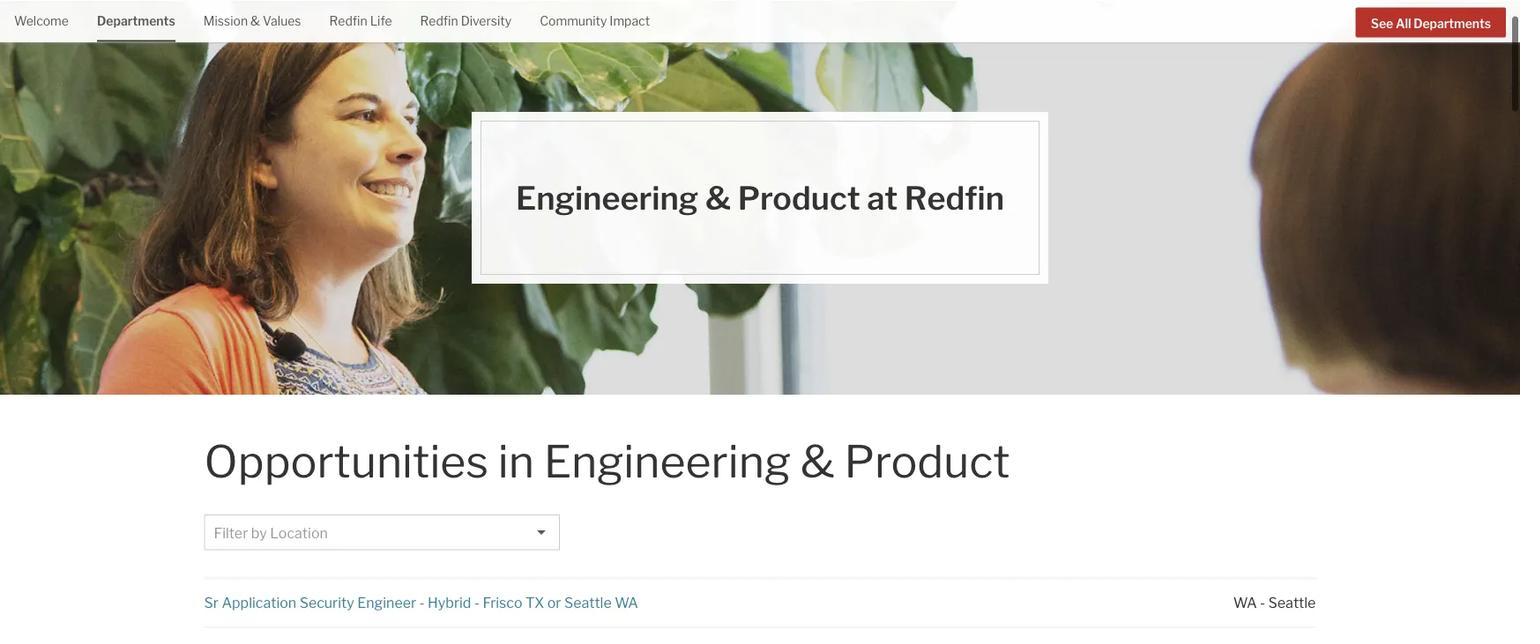 Task type: describe. For each thing, give the bounding box(es) containing it.
1 vertical spatial tx
[[597, 576, 616, 594]]

by
[[251, 458, 267, 475]]

hybrid for seattle,
[[399, 576, 443, 594]]

welcome link
[[14, 0, 69, 40]]

hybrid for frisco
[[428, 528, 471, 545]]

mission & values link
[[204, 0, 301, 40]]

0 vertical spatial product
[[738, 112, 860, 150]]

frisco
[[483, 528, 523, 545]]

0 horizontal spatial seattle
[[564, 528, 612, 545]]

see
[[1371, 16, 1394, 31]]

cloud
[[222, 576, 260, 594]]

location
[[270, 458, 328, 475]]

2 vertical spatial &
[[801, 368, 835, 422]]

application
[[222, 528, 297, 545]]

welcome
[[14, 14, 69, 29]]

redfin diversity link
[[420, 0, 512, 40]]

community
[[540, 14, 607, 29]]

or for wa
[[535, 576, 548, 594]]

at
[[867, 112, 898, 150]]

in
[[498, 368, 534, 422]]

community impact
[[540, 14, 650, 29]]

life
[[370, 14, 392, 29]]

1 horizontal spatial seattle
[[1269, 576, 1316, 594]]

sr application security engineer - hybrid - frisco tx or seattle wa link
[[204, 528, 638, 545]]

redfin diversity
[[420, 14, 512, 29]]

mission
[[204, 14, 248, 29]]

filter
[[214, 458, 248, 475]]

redfin life link
[[329, 0, 392, 40]]

engineer for security
[[357, 528, 416, 545]]

community impact link
[[540, 0, 650, 40]]

0 vertical spatial tx
[[526, 528, 544, 545]]



Task type: locate. For each thing, give the bounding box(es) containing it.
2 horizontal spatial wa
[[1234, 576, 1257, 594]]

2 horizontal spatial redfin
[[905, 112, 1005, 150]]

&
[[251, 14, 260, 29], [705, 112, 731, 150], [801, 368, 835, 422]]

1 horizontal spatial &
[[705, 112, 731, 150]]

1 horizontal spatial redfin
[[420, 14, 458, 29]]

departments inside button
[[1414, 16, 1491, 31]]

1 vertical spatial engineer
[[329, 576, 388, 594]]

1 vertical spatial or
[[535, 576, 548, 594]]

or left frisco,
[[535, 576, 548, 594]]

all
[[1396, 16, 1411, 31]]

wa
[[615, 528, 638, 545], [508, 576, 532, 594], [1234, 576, 1257, 594]]

values
[[263, 14, 301, 29]]

see all departments button
[[1356, 7, 1506, 37]]

redfin for redfin diversity
[[420, 14, 458, 29]]

2 sr from the top
[[204, 576, 219, 594]]

0 horizontal spatial wa
[[508, 576, 532, 594]]

sr for sr application security engineer - hybrid - frisco tx or seattle wa
[[204, 528, 219, 545]]

1 sr from the top
[[204, 528, 219, 545]]

1 vertical spatial hybrid
[[399, 576, 443, 594]]

0 vertical spatial sr
[[204, 528, 219, 545]]

engineer for database
[[329, 576, 388, 594]]

engineering
[[516, 112, 699, 150], [544, 368, 791, 422]]

0 horizontal spatial redfin
[[329, 14, 367, 29]]

wa - seattle
[[1234, 576, 1316, 594]]

engineer up sr cloud database engineer - hybrid - seattle, wa or frisco, tx link
[[357, 528, 416, 545]]

1 vertical spatial engineering
[[544, 368, 791, 422]]

1 vertical spatial seattle
[[1269, 576, 1316, 594]]

or for tx
[[547, 528, 561, 545]]

engineering & product at redfin
[[516, 112, 1005, 150]]

tx
[[526, 528, 544, 545], [597, 576, 616, 594]]

tx right frisco at the left of the page
[[526, 528, 544, 545]]

1 horizontal spatial tx
[[597, 576, 616, 594]]

departments
[[97, 14, 175, 29], [1414, 16, 1491, 31]]

redfin left the life
[[329, 14, 367, 29]]

1 vertical spatial product
[[844, 368, 1010, 422]]

& for engineering
[[705, 112, 731, 150]]

hybrid
[[428, 528, 471, 545], [399, 576, 443, 594]]

0 vertical spatial engineer
[[357, 528, 416, 545]]

sr left "application" at the bottom left of page
[[204, 528, 219, 545]]

or right frisco at the left of the page
[[547, 528, 561, 545]]

1 vertical spatial sr
[[204, 576, 219, 594]]

redfin for redfin life
[[329, 14, 367, 29]]

seattle
[[564, 528, 612, 545], [1269, 576, 1316, 594]]

& for mission
[[251, 14, 260, 29]]

redfin
[[329, 14, 367, 29], [420, 14, 458, 29], [905, 112, 1005, 150]]

0 vertical spatial seattle
[[564, 528, 612, 545]]

-
[[419, 528, 425, 545], [474, 528, 480, 545], [391, 576, 396, 594], [446, 576, 451, 594], [1260, 576, 1266, 594]]

redfin life
[[329, 14, 392, 29]]

hybrid left frisco at the left of the page
[[428, 528, 471, 545]]

mission & values
[[204, 14, 301, 29]]

sr cloud database engineer - hybrid - seattle, wa or frisco, tx link
[[204, 576, 616, 594]]

redfin inside redfin diversity link
[[420, 14, 458, 29]]

1 horizontal spatial departments
[[1414, 16, 1491, 31]]

0 vertical spatial hybrid
[[428, 528, 471, 545]]

sr
[[204, 528, 219, 545], [204, 576, 219, 594]]

opportunities
[[204, 368, 489, 422]]

diversity
[[461, 14, 512, 29]]

opportunities in engineering & product
[[204, 368, 1010, 422]]

0 horizontal spatial tx
[[526, 528, 544, 545]]

1 horizontal spatial wa
[[615, 528, 638, 545]]

seattle,
[[454, 576, 505, 594]]

tx right frisco,
[[597, 576, 616, 594]]

frisco,
[[551, 576, 594, 594]]

0 horizontal spatial departments
[[97, 14, 175, 29]]

departments link
[[97, 0, 175, 40]]

sr application security engineer - hybrid - frisco tx or seattle wa
[[204, 528, 638, 545]]

1 vertical spatial &
[[705, 112, 731, 150]]

engineer down security
[[329, 576, 388, 594]]

product
[[738, 112, 860, 150], [844, 368, 1010, 422]]

impact
[[610, 14, 650, 29]]

security
[[300, 528, 354, 545]]

sr for sr cloud database engineer - hybrid - seattle, wa or frisco, tx
[[204, 576, 219, 594]]

sr left cloud
[[204, 576, 219, 594]]

0 horizontal spatial &
[[251, 14, 260, 29]]

2 horizontal spatial &
[[801, 368, 835, 422]]

engineer
[[357, 528, 416, 545], [329, 576, 388, 594]]

0 vertical spatial &
[[251, 14, 260, 29]]

0 vertical spatial engineering
[[516, 112, 699, 150]]

filter by location
[[214, 458, 328, 475]]

see all departments
[[1371, 16, 1491, 31]]

database
[[263, 576, 326, 594]]

sr cloud database engineer - hybrid - seattle, wa or frisco, tx
[[204, 576, 616, 594]]

or
[[547, 528, 561, 545], [535, 576, 548, 594]]

redfin right at at right
[[905, 112, 1005, 150]]

redfin left diversity
[[420, 14, 458, 29]]

0 vertical spatial or
[[547, 528, 561, 545]]

redfin inside redfin life link
[[329, 14, 367, 29]]

hybrid down sr application security engineer - hybrid - frisco tx or seattle wa
[[399, 576, 443, 594]]



Task type: vqa. For each thing, say whether or not it's contained in the screenshot.
Price to the bottom
no



